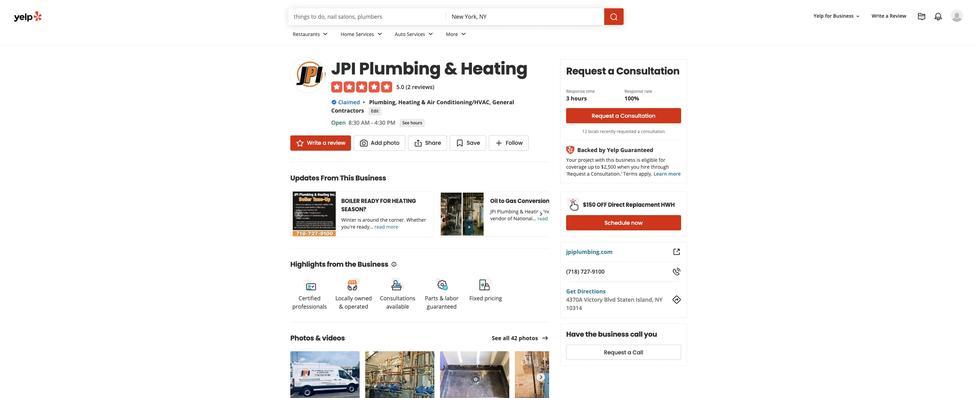 Task type: locate. For each thing, give the bounding box(es) containing it.
see hours
[[403, 120, 422, 126]]

24 chevron down v2 image inside "home services" link
[[376, 30, 384, 38]]

have
[[566, 330, 584, 339]]

0 vertical spatial hours
[[571, 95, 587, 102]]

gas
[[506, 197, 517, 205]]

2 horizontal spatial photo of jpi plumbing & heating - staten island, ny, us. image
[[515, 352, 585, 398]]

0 horizontal spatial ,
[[396, 98, 397, 106]]

more down corner.
[[386, 224, 399, 230]]

heating & air conditioning/hvac link
[[399, 98, 490, 106]]

1 vertical spatial business
[[598, 330, 629, 339]]

see inside "link"
[[492, 334, 502, 342]]

consultation
[[617, 64, 680, 78], [621, 112, 656, 120]]

whether
[[407, 217, 426, 223]]

the right have
[[586, 330, 597, 339]]

1 vertical spatial read more
[[375, 224, 399, 230]]

the right from
[[345, 260, 356, 270]]

vendor
[[491, 215, 507, 222]]

1 horizontal spatial jpi
[[491, 209, 496, 215]]

oil to gas conversion
[[491, 197, 550, 205]]

write left review
[[872, 13, 885, 19]]

request up time
[[566, 64, 606, 78]]

jpi inside jpi plumbing & heating inc. is a vendor of national…
[[491, 209, 496, 215]]

see
[[403, 120, 410, 126], [492, 334, 502, 342]]

business
[[834, 13, 854, 19], [356, 173, 386, 183], [358, 260, 389, 270]]

request down have the business call you
[[604, 349, 626, 357]]

see for see hours
[[403, 120, 410, 126]]

of
[[508, 215, 512, 222]]

parts_labor_guaranteed image
[[435, 277, 449, 291]]

0 vertical spatial consultation
[[617, 64, 680, 78]]

heating
[[461, 57, 528, 80], [399, 98, 420, 106], [525, 209, 543, 215]]

4 24 chevron down v2 image from the left
[[460, 30, 468, 38]]

for
[[826, 13, 832, 19], [659, 157, 666, 163]]

2 horizontal spatial more
[[669, 171, 681, 177]]

0 horizontal spatial photo of jpi plumbing & heating - staten island, ny, us. image
[[365, 352, 435, 398]]

read more for conversion
[[538, 215, 562, 222]]

24 chevron down v2 image inside restaurants link
[[321, 30, 330, 38]]

notifications image
[[935, 12, 943, 21]]

0 vertical spatial for
[[826, 13, 832, 19]]

(718) 727-9100
[[566, 268, 605, 276]]

for
[[380, 197, 391, 205]]

1 photo of jpi plumbing & heating - staten island, ny, us. image from the left
[[365, 352, 435, 398]]

2 next image from the top
[[537, 374, 545, 382]]

read more down corner.
[[375, 224, 399, 230]]

write inside write a review link
[[872, 13, 885, 19]]

request a consultation inside button
[[592, 112, 656, 120]]

3 24 chevron down v2 image from the left
[[427, 30, 435, 38]]

1 horizontal spatial hours
[[571, 95, 587, 102]]

is for business
[[637, 157, 640, 163]]

, left general
[[490, 98, 491, 106]]

business categories element
[[287, 25, 964, 45]]

1 vertical spatial for
[[659, 157, 666, 163]]

2 previous image from the top
[[295, 374, 302, 382]]

0 vertical spatial write
[[872, 13, 885, 19]]

backed
[[578, 146, 598, 154]]

previous image inside photos & videos element
[[295, 374, 302, 382]]

0 horizontal spatial the
[[345, 260, 356, 270]]

more
[[669, 171, 681, 177], [550, 215, 562, 222], [386, 224, 399, 230]]

0 vertical spatial to
[[595, 164, 600, 170]]

ny
[[655, 296, 663, 304]]

0 horizontal spatial jpi
[[331, 57, 356, 80]]

to right "up"
[[595, 164, 600, 170]]

0 vertical spatial is
[[637, 157, 640, 163]]

consultation up rate in the top of the page
[[617, 64, 680, 78]]

is inside jpi plumbing & heating inc. is a vendor of national…
[[553, 209, 557, 215]]

1 previous image from the top
[[295, 210, 302, 219]]

24 chevron down v2 image inside more link
[[460, 30, 468, 38]]

write
[[872, 13, 885, 19], [307, 139, 321, 147]]

request
[[566, 64, 606, 78], [592, 112, 614, 120], [604, 349, 626, 357]]

is right 'inc.'
[[553, 209, 557, 215]]

see all 42 photos link
[[492, 334, 549, 342]]

0 horizontal spatial see
[[403, 120, 410, 126]]

previous image
[[295, 210, 302, 219], [295, 374, 302, 382]]

1 horizontal spatial ,
[[490, 98, 491, 106]]

0 horizontal spatial services
[[356, 31, 374, 37]]

1 next image from the top
[[537, 210, 545, 219]]

boiler
[[342, 197, 360, 205]]

1 horizontal spatial read more
[[538, 215, 562, 222]]

plumbing
[[359, 57, 441, 80], [369, 98, 396, 106], [497, 209, 519, 215]]

oil
[[491, 197, 498, 205]]

2 horizontal spatial is
[[637, 157, 640, 163]]

None field
[[294, 13, 441, 20], [452, 13, 599, 20]]

ready…
[[357, 224, 374, 230]]

24 chevron down v2 image for auto services
[[427, 30, 435, 38]]

is up ready…
[[358, 217, 361, 223]]

yelp inside button
[[814, 13, 824, 19]]

consultation.'
[[591, 171, 622, 177]]

hwh
[[661, 201, 675, 209]]

0 horizontal spatial write
[[307, 139, 321, 147]]

1 response from the left
[[566, 88, 585, 94]]

general contractors link
[[331, 98, 514, 114]]

1 horizontal spatial see
[[492, 334, 502, 342]]

24 chevron down v2 image
[[321, 30, 330, 38], [376, 30, 384, 38], [427, 30, 435, 38], [460, 30, 468, 38]]

2 vertical spatial request
[[604, 349, 626, 357]]

project
[[578, 157, 594, 163]]

read down 'inc.'
[[538, 215, 548, 222]]

1 horizontal spatial write
[[872, 13, 885, 19]]

business up request a call
[[598, 330, 629, 339]]

none field find
[[294, 13, 441, 20]]

0 horizontal spatial to
[[499, 197, 505, 205]]

response rate 100%
[[625, 88, 653, 102]]

oil to gas conversion image
[[440, 192, 485, 237]]

& down locally
[[339, 303, 343, 311]]

business for highlights from the business
[[358, 260, 389, 270]]

1 vertical spatial see
[[492, 334, 502, 342]]

business for updates from this business
[[356, 173, 386, 183]]

learn more link
[[654, 171, 681, 177]]

corner.
[[389, 217, 405, 223]]

learn more
[[654, 171, 681, 177]]

1 horizontal spatial more
[[550, 215, 562, 222]]

1 vertical spatial write
[[307, 139, 321, 147]]

consultations available
[[380, 295, 416, 311]]

0 horizontal spatial you
[[631, 164, 640, 170]]

services inside "home services" link
[[356, 31, 374, 37]]

is for inc.
[[553, 209, 557, 215]]

1 vertical spatial request
[[592, 112, 614, 120]]

24 chevron down v2 image right restaurants
[[321, 30, 330, 38]]

2 none field from the left
[[452, 13, 599, 20]]

is down "guaranteed"
[[637, 157, 640, 163]]

response up 3
[[566, 88, 585, 94]]

next image
[[537, 210, 545, 219], [537, 374, 545, 382]]

you're
[[342, 224, 356, 230]]

0 vertical spatial see
[[403, 120, 410, 126]]

read for conversion
[[538, 215, 548, 222]]

you right call
[[644, 330, 657, 339]]

available
[[387, 303, 409, 311]]

0 horizontal spatial read more
[[375, 224, 399, 230]]

photo of jpi plumbing & heating - staten island, ny, us. image
[[365, 352, 435, 398], [440, 352, 510, 398], [515, 352, 585, 398]]

24 chevron down v2 image right 'more'
[[460, 30, 468, 38]]

24 share v2 image
[[414, 139, 423, 147]]

is inside the your project with this business is eligible for coverage up to $2,500 when you hire through 'request a consultation.' terms apply.
[[637, 157, 640, 163]]

24 phone v2 image
[[673, 268, 681, 276]]

winter
[[342, 217, 357, 223]]

1 vertical spatial next image
[[537, 374, 545, 382]]

edit button
[[368, 107, 382, 116]]

0 horizontal spatial response
[[566, 88, 585, 94]]

& left videos
[[316, 334, 321, 343]]

next image inside photos & videos element
[[537, 374, 545, 382]]

consultation down 100%
[[621, 112, 656, 120]]

services inside auto services link
[[407, 31, 425, 37]]

0 vertical spatial business
[[616, 157, 636, 163]]

1 vertical spatial hours
[[411, 120, 422, 126]]

1 vertical spatial read
[[375, 224, 385, 230]]

24 chevron down v2 image right auto services
[[427, 30, 435, 38]]

1 vertical spatial yelp
[[607, 146, 619, 154]]

see inside see hours link
[[403, 120, 410, 126]]

hours right 3
[[571, 95, 587, 102]]

see left 'all'
[[492, 334, 502, 342]]

auto services
[[395, 31, 425, 37]]

1 vertical spatial jpi
[[491, 209, 496, 215]]

0 vertical spatial the
[[381, 217, 388, 223]]

1 none field from the left
[[294, 13, 441, 20]]

read more for heating
[[375, 224, 399, 230]]

jpi
[[331, 57, 356, 80], [491, 209, 496, 215]]

for inside button
[[826, 13, 832, 19]]

response inside the response time 3 hours
[[566, 88, 585, 94]]

response inside response rate 100%
[[625, 88, 644, 94]]

2 response from the left
[[625, 88, 644, 94]]

request a consultation up 12 locals recently requested a consultation
[[592, 112, 656, 120]]

previous image for updates from this business 'element'
[[295, 210, 302, 219]]

plumbing inside jpi plumbing & heating inc. is a vendor of national…
[[497, 209, 519, 215]]

for up "through"
[[659, 157, 666, 163]]

0 vertical spatial jpi
[[331, 57, 356, 80]]

1 horizontal spatial none field
[[452, 13, 599, 20]]

None search field
[[288, 8, 625, 25]]

your
[[566, 157, 577, 163]]

a inside request a call button
[[628, 349, 631, 357]]

2 vertical spatial business
[[358, 260, 389, 270]]

0 vertical spatial previous image
[[295, 210, 302, 219]]

2 services from the left
[[407, 31, 425, 37]]

jpi for jpi plumbing & heating
[[331, 57, 356, 80]]

plumbing up edit
[[369, 98, 396, 106]]

request a consultation button
[[566, 108, 681, 123]]

consultation inside button
[[621, 112, 656, 120]]

1 vertical spatial to
[[499, 197, 505, 205]]

business up "locally_owned_operated" icon
[[358, 260, 389, 270]]

general
[[493, 98, 514, 106]]

0 vertical spatial you
[[631, 164, 640, 170]]

jpi plumbing & heating
[[331, 57, 528, 80]]

around
[[363, 217, 379, 223]]

fixed_pricing image
[[479, 277, 493, 291]]

0 vertical spatial more
[[669, 171, 681, 177]]

24 arrow right v2 image
[[541, 334, 549, 342]]

backed by yelp guaranteed
[[578, 146, 654, 154]]

now
[[631, 219, 643, 227]]

1 horizontal spatial to
[[595, 164, 600, 170]]

1 vertical spatial you
[[644, 330, 657, 339]]

response up 100%
[[625, 88, 644, 94]]

plumbing link
[[369, 98, 396, 106]]

next image inside updates from this business 'element'
[[537, 210, 545, 219]]

2 vertical spatial more
[[386, 224, 399, 230]]

national…
[[514, 215, 537, 222]]

business up ready
[[356, 173, 386, 183]]

0 vertical spatial yelp
[[814, 13, 824, 19]]

info icon image
[[391, 262, 397, 267], [391, 262, 397, 267]]

1 horizontal spatial photo of jpi plumbing & heating - staten island, ny, us. image
[[440, 352, 510, 398]]

a inside write a review link
[[323, 139, 327, 147]]

by
[[599, 146, 606, 154]]

business logo image
[[291, 58, 326, 93]]

request a consultation up 100%
[[566, 64, 680, 78]]

16 chevron down v2 image
[[856, 13, 861, 19]]

the
[[381, 217, 388, 223], [345, 260, 356, 270], [586, 330, 597, 339]]

24 chevron down v2 image left auto
[[376, 30, 384, 38]]

& up guaranteed
[[440, 295, 444, 302]]

request up recently
[[592, 112, 614, 120]]

learn
[[654, 171, 667, 177]]

hours down general contractors link
[[411, 120, 422, 126]]

24 chevron down v2 image inside auto services link
[[427, 30, 435, 38]]

from
[[321, 173, 339, 183]]

locally owned & operated
[[336, 295, 372, 311]]

services for auto services
[[407, 31, 425, 37]]

1 horizontal spatial response
[[625, 88, 644, 94]]

you
[[631, 164, 640, 170], [644, 330, 657, 339]]

services
[[356, 31, 374, 37], [407, 31, 425, 37]]

business inside 'element'
[[356, 173, 386, 183]]

1 vertical spatial is
[[553, 209, 557, 215]]

24 chevron down v2 image for restaurants
[[321, 30, 330, 38]]

heating for jpi plumbing & heating inc. is a vendor of national…
[[525, 209, 543, 215]]

0 horizontal spatial is
[[358, 217, 361, 223]]

services right auto
[[407, 31, 425, 37]]

24 chevron down v2 image for more
[[460, 30, 468, 38]]

you up terms
[[631, 164, 640, 170]]

fixed
[[470, 295, 483, 302]]

1 vertical spatial the
[[345, 260, 356, 270]]

write right the 24 star v2 image
[[307, 139, 321, 147]]

more right learn at right top
[[669, 171, 681, 177]]

auto
[[395, 31, 406, 37]]

0 vertical spatial next image
[[537, 210, 545, 219]]

updates from this business element
[[279, 162, 583, 237]]

1 24 chevron down v2 image from the left
[[321, 30, 330, 38]]

response for 3
[[566, 88, 585, 94]]

& inside "locally owned & operated"
[[339, 303, 343, 311]]

4:30
[[375, 119, 386, 127]]

more link
[[441, 25, 474, 45]]

to right oil
[[499, 197, 505, 205]]

read more down 'inc.'
[[538, 215, 562, 222]]

& inside photos & videos element
[[316, 334, 321, 343]]

2 vertical spatial plumbing
[[497, 209, 519, 215]]

previous image for photos & videos element
[[295, 374, 302, 382]]

24 camera v2 image
[[360, 139, 368, 147]]

0 vertical spatial read more
[[538, 215, 562, 222]]

more
[[446, 31, 458, 37]]

1 services from the left
[[356, 31, 374, 37]]

plumbing up of
[[497, 209, 519, 215]]

1 horizontal spatial yelp
[[814, 13, 824, 19]]

jpi up vendor at the bottom of the page
[[491, 209, 496, 215]]

1 horizontal spatial read
[[538, 215, 548, 222]]

2 vertical spatial is
[[358, 217, 361, 223]]

business left 16 chevron down v2 "image"
[[834, 13, 854, 19]]

0 vertical spatial read
[[538, 215, 548, 222]]

a
[[886, 13, 889, 19], [608, 64, 615, 78], [616, 112, 619, 120], [638, 129, 640, 135], [323, 139, 327, 147], [587, 171, 590, 177], [558, 209, 561, 215], [628, 349, 631, 357]]

hours inside the response time 3 hours
[[571, 95, 587, 102]]

3
[[566, 95, 570, 102]]

1 vertical spatial business
[[356, 173, 386, 183]]

2 vertical spatial the
[[586, 330, 597, 339]]

& left air
[[422, 98, 426, 106]]

highlights from the business
[[291, 260, 389, 270]]

heating inside jpi plumbing & heating inc. is a vendor of national…
[[525, 209, 543, 215]]

727-
[[581, 268, 592, 276]]

services right home
[[356, 31, 374, 37]]

1 horizontal spatial is
[[553, 209, 557, 215]]

0 horizontal spatial read
[[375, 224, 385, 230]]

staten
[[617, 296, 635, 304]]

request for request a consultation button
[[592, 112, 614, 120]]

the left corner.
[[381, 217, 388, 223]]

share
[[425, 139, 441, 147]]

read
[[538, 215, 548, 222], [375, 224, 385, 230]]

2 24 chevron down v2 image from the left
[[376, 30, 384, 38]]

0 vertical spatial plumbing
[[359, 57, 441, 80]]

0 vertical spatial heating
[[461, 57, 528, 80]]

0 horizontal spatial more
[[386, 224, 399, 230]]

1 vertical spatial request a consultation
[[592, 112, 656, 120]]

1 vertical spatial previous image
[[295, 374, 302, 382]]

write inside write a review link
[[307, 139, 321, 147]]

1 horizontal spatial services
[[407, 31, 425, 37]]

see right pm
[[403, 120, 410, 126]]

1 vertical spatial more
[[550, 215, 562, 222]]

response for 100%
[[625, 88, 644, 94]]

0 horizontal spatial none field
[[294, 13, 441, 20]]

photos
[[291, 334, 314, 343]]

8:30
[[349, 119, 360, 127]]

1 vertical spatial heating
[[399, 98, 420, 106]]

read down the around
[[375, 224, 385, 230]]

more down 'inc.'
[[550, 215, 562, 222]]

business inside the your project with this business is eligible for coverage up to $2,500 when you hire through 'request a consultation.' terms apply.
[[616, 157, 636, 163]]

from
[[327, 260, 344, 270]]

1 vertical spatial consultation
[[621, 112, 656, 120]]

requested
[[617, 129, 637, 135]]

business inside button
[[834, 13, 854, 19]]

plumbing up 5.0
[[359, 57, 441, 80]]

2 vertical spatial heating
[[525, 209, 543, 215]]

1 , from the left
[[396, 98, 397, 106]]

a inside the your project with this business is eligible for coverage up to $2,500 when you hire through 'request a consultation.' terms apply.
[[587, 171, 590, 177]]

business up when at the top
[[616, 157, 636, 163]]

jpi up the 5 star rating image
[[331, 57, 356, 80]]

for left 16 chevron down v2 "image"
[[826, 13, 832, 19]]

0 vertical spatial business
[[834, 13, 854, 19]]

1 horizontal spatial the
[[381, 217, 388, 223]]

jpi for jpi plumbing & heating inc. is a vendor of national…
[[491, 209, 496, 215]]

& up 'national…'
[[520, 209, 524, 215]]

, down 5.0
[[396, 98, 397, 106]]

3 photo of jpi plumbing & heating - staten island, ny, us. image from the left
[[515, 352, 585, 398]]

search image
[[610, 13, 619, 21]]

0 horizontal spatial for
[[659, 157, 666, 163]]

1 horizontal spatial for
[[826, 13, 832, 19]]



Task type: describe. For each thing, give the bounding box(es) containing it.
add
[[371, 139, 382, 147]]

rate
[[645, 88, 653, 94]]

you inside the your project with this business is eligible for coverage up to $2,500 when you hire through 'request a consultation.' terms apply.
[[631, 164, 640, 170]]

-
[[371, 119, 373, 127]]

Find text field
[[294, 13, 441, 20]]

jpiplumbing.com
[[566, 248, 613, 256]]

Near text field
[[452, 13, 599, 20]]

open
[[331, 119, 346, 127]]

a inside request a consultation button
[[616, 112, 619, 120]]

more for boiler ready for heating season?
[[386, 224, 399, 230]]

0 horizontal spatial yelp
[[607, 146, 619, 154]]

home
[[341, 31, 355, 37]]

24 save outline v2 image
[[456, 139, 464, 147]]

24 chevron down v2 image for home services
[[376, 30, 384, 38]]

pricing
[[485, 295, 502, 302]]

is inside winter is around the corner.  whether you're ready…
[[358, 217, 361, 223]]

locals
[[588, 129, 599, 135]]

conversion
[[518, 197, 550, 205]]

5.0 (2 reviews)
[[397, 83, 435, 91]]

10314
[[566, 304, 582, 312]]

up
[[588, 164, 594, 170]]

get directions link
[[566, 288, 606, 295]]

follow
[[506, 139, 523, 147]]

$2,500
[[601, 164, 616, 170]]

island,
[[636, 296, 654, 304]]

plumbing for jpi plumbing & heating
[[359, 57, 441, 80]]

season?
[[342, 206, 366, 214]]

to inside updates from this business 'element'
[[499, 197, 505, 205]]

write a review link
[[291, 136, 351, 151]]

videos
[[322, 334, 345, 343]]

save button
[[450, 136, 486, 151]]

home services link
[[335, 25, 390, 45]]

general contractors
[[331, 98, 514, 114]]

(2
[[406, 83, 411, 91]]

get directions 4370a victory blvd staten island, ny 10314
[[566, 288, 663, 312]]

photos & videos
[[291, 334, 345, 343]]

the inside winter is around the corner.  whether you're ready…
[[381, 217, 388, 223]]

16 claim filled v2 image
[[331, 100, 337, 105]]

request for request a call button
[[604, 349, 626, 357]]

add photo link
[[354, 136, 406, 151]]

0 vertical spatial request a consultation
[[566, 64, 680, 78]]

42
[[511, 334, 518, 342]]

& inside parts & labor guaranteed
[[440, 295, 444, 302]]

next image for photos & videos element
[[537, 374, 545, 382]]

projects image
[[918, 12, 926, 21]]

schedule now
[[605, 219, 643, 227]]

(718)
[[566, 268, 579, 276]]

have the business call you
[[566, 330, 657, 339]]

inc.
[[544, 209, 552, 215]]

home services
[[341, 31, 374, 37]]

am
[[361, 119, 370, 127]]

review
[[890, 13, 907, 19]]

recently
[[600, 129, 616, 135]]

eligible
[[642, 157, 658, 163]]

locally_owned_operated image
[[347, 277, 361, 291]]

certified professionals
[[293, 295, 327, 311]]

photos
[[519, 334, 538, 342]]

maria w. image
[[951, 9, 964, 22]]

victory
[[584, 296, 603, 304]]

for inside the your project with this business is eligible for coverage up to $2,500 when you hire through 'request a consultation.' terms apply.
[[659, 157, 666, 163]]

2 horizontal spatial the
[[586, 330, 597, 339]]

jpi plumbing & heating inc. is a vendor of national…
[[491, 209, 561, 222]]

this
[[606, 157, 615, 163]]

contractors
[[331, 107, 364, 114]]

labor
[[445, 295, 459, 302]]

off
[[597, 201, 607, 209]]

conditioning/hvac
[[437, 98, 490, 106]]

write a review link
[[870, 10, 910, 22]]

your project with this business is eligible for coverage up to $2,500 when you hire through 'request a consultation.' terms apply.
[[566, 157, 669, 177]]

photo of jpi plumbing & heating - staten island, ny, us. jpi plumbing & heating inc
licensed & insured image
[[291, 352, 360, 398]]

yelp for business button
[[812, 10, 864, 22]]

certified_professionals image
[[303, 277, 317, 291]]

24 star v2 image
[[296, 139, 304, 147]]

restaurants link
[[287, 25, 335, 45]]

boiler ready for heating season? image
[[291, 192, 336, 237]]

2 , from the left
[[490, 98, 491, 106]]

4370a
[[566, 296, 583, 304]]

photos & videos element
[[279, 322, 585, 398]]

schedule
[[605, 219, 630, 227]]

terms
[[624, 171, 638, 177]]

24 add v2 image
[[495, 139, 503, 147]]

heating for jpi plumbing & heating
[[461, 57, 528, 80]]

2 photo of jpi plumbing & heating - staten island, ny, us. image from the left
[[440, 352, 510, 398]]

time
[[586, 88, 595, 94]]

24 external link v2 image
[[673, 248, 681, 256]]

none field near
[[452, 13, 599, 20]]

reviews)
[[412, 83, 435, 91]]

consultations_available image
[[391, 277, 405, 291]]

certified
[[299, 295, 321, 302]]

0 horizontal spatial hours
[[411, 120, 422, 126]]

& up the heating & air conditioning/hvac link
[[444, 57, 458, 80]]

updates from this business
[[291, 173, 386, 183]]

a inside jpi plumbing & heating inc. is a vendor of national…
[[558, 209, 561, 215]]

edit
[[371, 108, 379, 114]]

ready
[[361, 197, 379, 205]]

heating
[[392, 197, 416, 205]]

open 8:30 am - 4:30 pm
[[331, 119, 396, 127]]

a inside write a review link
[[886, 13, 889, 19]]

consultations
[[380, 295, 416, 302]]

0 vertical spatial request
[[566, 64, 606, 78]]

12
[[582, 129, 587, 135]]

& inside jpi plumbing & heating inc. is a vendor of national…
[[520, 209, 524, 215]]

consultation
[[641, 129, 665, 135]]

directions
[[578, 288, 606, 295]]

9100
[[592, 268, 605, 276]]

24 directions v2 image
[[673, 296, 681, 304]]

1 vertical spatial plumbing
[[369, 98, 396, 106]]

updates
[[291, 173, 320, 183]]

owned
[[355, 295, 372, 302]]

read for heating
[[375, 224, 385, 230]]

see for see all 42 photos
[[492, 334, 502, 342]]

winter is around the corner.  whether you're ready…
[[342, 217, 426, 230]]

auto services link
[[390, 25, 441, 45]]

see hours link
[[400, 119, 425, 127]]

12 locals recently requested a consultation
[[582, 129, 665, 135]]

write for write a review
[[307, 139, 321, 147]]

get
[[566, 288, 576, 295]]

1 horizontal spatial you
[[644, 330, 657, 339]]

next image for updates from this business 'element'
[[537, 210, 545, 219]]

services for home services
[[356, 31, 374, 37]]

more for oil to gas conversion
[[550, 215, 562, 222]]

add photo
[[371, 139, 400, 147]]

5 star rating image
[[331, 81, 392, 93]]

$150 off direct replacment hwh
[[583, 201, 675, 209]]

write for write a review
[[872, 13, 885, 19]]

review
[[328, 139, 346, 147]]

guaranteed
[[621, 146, 654, 154]]

user actions element
[[809, 9, 974, 51]]

to inside the your project with this business is eligible for coverage up to $2,500 when you hire through 'request a consultation.' terms apply.
[[595, 164, 600, 170]]

write a review
[[307, 139, 346, 147]]

plumbing for jpi plumbing & heating inc. is a vendor of national…
[[497, 209, 519, 215]]



Task type: vqa. For each thing, say whether or not it's contained in the screenshot.
gluten-free link
no



